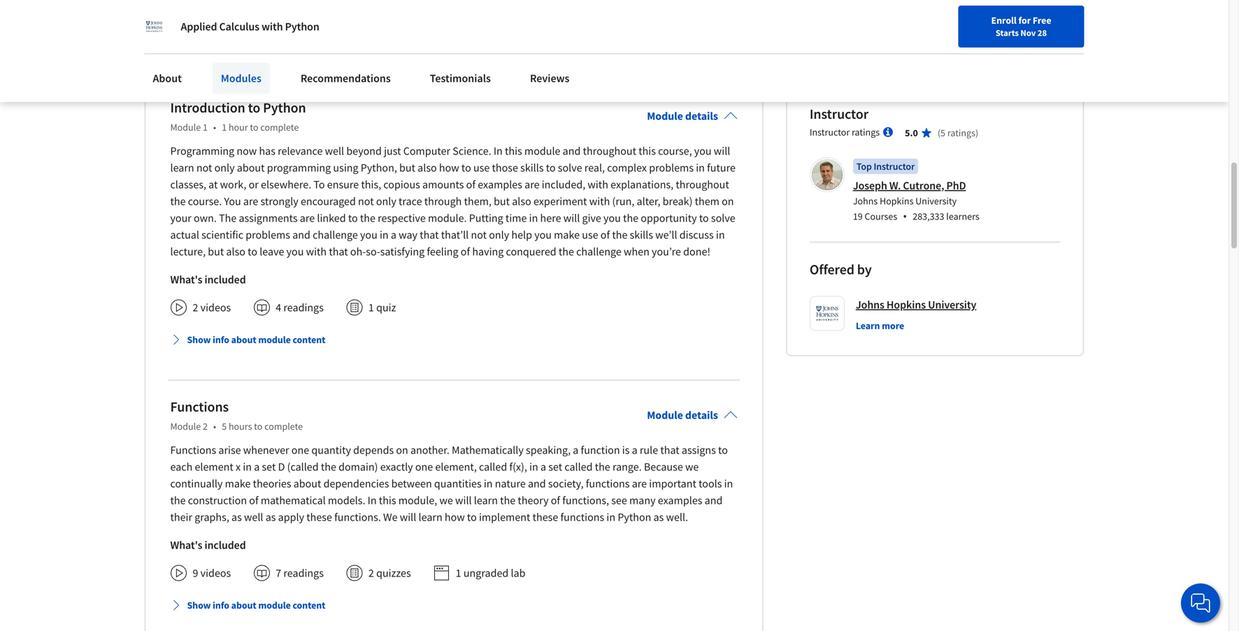Task type: describe. For each thing, give the bounding box(es) containing it.
are left linked
[[300, 211, 315, 225]]

student
[[308, 4, 343, 17]]

work
[[221, 62, 243, 76]]

this down the 'mathematics'
[[395, 18, 412, 32]]

calculus inside this course is designed for the python programmer who wants to develop the foundations of calculus to help solve challenging problems as well as the student of mathematics looking to learn the theory and numerical techniques of applied calculus implemented in python. by the end of this course, you will have learned how to apply essential calculus concepts to develop robust python applications that solve a variety of real-world challenges.  video lectures, readings, worked examples, assessments, and python code are all provided in the course. these are used to illustrate techniques to solve equations, work with functions, and compute and apply derivatives and integrals. if you are interested in starting to develop concepts in fields such as applied math, data science, cybersecurity, or artificial intelligence, or just need a refresher of calculus or coding in python, then this course is right for you.
[[571, 0, 609, 2]]

well inside programming now has relevance well beyond just computer science. in this module and throughout this course, you will learn not only about programming using python, but also how to use those skills to solve real, complex problems in future classes, at work, or elsewhere. to ensure this, copious amounts of examples are included, with explanations, throughout the course. you are strongly encouraged not only trace through them, but also experiment with (run, alter, break) them on your own. the assignments are linked to the respective module. putting time in here will give you the opportunity to solve actual scientific problems and challenge you in a way that that'll not only help you make use of the skills we'll discuss in lecture, but also to leave you with that oh-so-satisfying feeling of having conquered the challenge when you're done!
[[325, 144, 344, 158]]

exactly
[[380, 460, 413, 474]]

in right tools
[[724, 477, 733, 491]]

how inside this course is designed for the python programmer who wants to develop the foundations of calculus to help solve challenging problems as well as the student of mathematics looking to learn the theory and numerical techniques of applied calculus implemented in python. by the end of this course, you will have learned how to apply essential calculus concepts to develop robust python applications that solve a variety of real-world challenges.  video lectures, readings, worked examples, assessments, and python code are all provided in the course. these are used to illustrate techniques to solve equations, work with functions, and compute and apply derivatives and integrals. if you are interested in starting to develop concepts in fields such as applied math, data science, cybersecurity, or artificial intelligence, or just need a refresher of calculus or coding in python, then this course is right for you.
[[549, 18, 568, 32]]

in right the discuss
[[716, 228, 725, 242]]

of up numerical
[[559, 0, 569, 2]]

hour
[[229, 121, 248, 134]]

you're
[[652, 245, 681, 259]]

in inside programming now has relevance well beyond just computer science. in this module and throughout this course, you will learn not only about programming using python, but also how to use those skills to solve real, complex problems in future classes, at work, or elsewhere. to ensure this, copious amounts of examples are included, with explanations, throughout the course. you are strongly encouraged not only trace through them, but also experiment with (run, alter, break) them on your own. the assignments are linked to the respective module. putting time in here will give you the opportunity to solve actual scientific problems and challenge you in a way that that'll not only help you make use of the skills we'll discuss in lecture, but also to leave you with that oh-so-satisfying feeling of having conquered the challenge when you're done!
[[494, 144, 503, 158]]

1 these from the left
[[306, 511, 332, 525]]

2 horizontal spatial but
[[494, 195, 510, 209]]

0 vertical spatial only
[[214, 161, 235, 175]]

well inside functions arise whenever one quantity depends on another.  mathematically speaking, a function is a rule that assigns to each element x in a set d (called the domain) exactly one element, called f(x), in a set called the range. because we continually make theories about dependencies between quantities in nature and society, functions are important tools in the construction of mathematical models. in this module, we will learn the theory of functions, see many examples and their graphs, as well as apply these functions.  we will learn how to implement these functions in python as well.
[[244, 511, 263, 525]]

solve up included,
[[558, 161, 582, 175]]

2 vertical spatial also
[[226, 245, 245, 259]]

1 horizontal spatial course
[[376, 92, 407, 105]]

work,
[[220, 178, 246, 192]]

illustrate
[[594, 48, 634, 61]]

1 horizontal spatial is
[[410, 92, 417, 105]]

readings for python
[[284, 301, 324, 315]]

theory inside functions arise whenever one quantity depends on another.  mathematically speaking, a function is a rule that assigns to each element x in a set d (called the domain) exactly one element, called f(x), in a set called the range. because we continually make theories about dependencies between quantities in nature and society, functions are important tools in the construction of mathematical models. in this module, we will learn the theory of functions, see many examples and their graphs, as well as apply these functions.  we will learn how to implement these functions in python as well.
[[518, 494, 549, 508]]

make inside programming now has relevance well beyond just computer science. in this module and throughout this course, you will learn not only about programming using python, but also how to use those skills to solve real, complex problems in future classes, at work, or elsewhere. to ensure this, copious amounts of examples are included, with explanations, throughout the course. you are strongly encouraged not only trace through them, but also experiment with (run, alter, break) them on your own. the assignments are linked to the respective module. putting time in here will give you the opportunity to solve actual scientific problems and challenge you in a way that that'll not only help you make use of the skills we'll discuss in lecture, but also to leave you with that oh-so-satisfying feeling of having conquered the challenge when you're done!
[[554, 228, 580, 242]]

of left the real- at left
[[452, 33, 461, 46]]

applied
[[181, 20, 217, 34]]

1 vertical spatial only
[[376, 195, 396, 209]]

is inside functions arise whenever one quantity depends on another.  mathematically speaking, a function is a rule that assigns to each element x in a set d (called the domain) exactly one element, called f(x), in a set called the range. because we continually make theories about dependencies between quantities in nature and society, functions are important tools in the construction of mathematical models. in this module, we will learn the theory of functions, see many examples and their graphs, as well as apply these functions.  we will learn how to implement these functions in python as well.
[[622, 444, 630, 457]]

quizzes
[[376, 567, 411, 581]]

of down that'll
[[461, 245, 470, 259]]

and down "assignments"
[[292, 228, 310, 242]]

time
[[506, 211, 527, 225]]

0 vertical spatial techniques
[[611, 4, 662, 17]]

1 horizontal spatial ratings
[[947, 127, 975, 139]]

in left python.
[[283, 18, 292, 32]]

lectures,
[[597, 33, 635, 46]]

chat with us image
[[1190, 592, 1212, 615]]

of up them,
[[466, 178, 476, 192]]

coding
[[253, 92, 283, 105]]

included,
[[542, 178, 585, 192]]

that inside this course is designed for the python programmer who wants to develop the foundations of calculus to help solve challenging problems as well as the student of mathematics looking to learn the theory and numerical techniques of applied calculus implemented in python. by the end of this course, you will have learned how to apply essential calculus concepts to develop robust python applications that solve a variety of real-world challenges.  video lectures, readings, worked examples, assessments, and python code are all provided in the course. these are used to illustrate techniques to solve equations, work with functions, and compute and apply derivatives and integrals. if you are interested in starting to develop concepts in fields such as applied math, data science, cybersecurity, or artificial intelligence, or just need a refresher of calculus or coding in python, then this course is right for you.
[[363, 33, 382, 46]]

university inside the top instructor joseph w. cutrone, phd johns hopkins university 19 courses • 283,333 learners
[[916, 195, 957, 207]]

module inside programming now has relevance well beyond just computer science. in this module and throughout this course, you will learn not only about programming using python, but also how to use those skills to solve real, complex problems in future classes, at work, or elsewhere. to ensure this, copious amounts of examples are included, with explanations, throughout the course. you are strongly encouraged not only trace through them, but also experiment with (run, alter, break) them on your own. the assignments are linked to the respective module. putting time in here will give you the opportunity to solve actual scientific problems and challenge you in a way that that'll not only help you make use of the skills we'll discuss in lecture, but also to leave you with that oh-so-satisfying feeling of having conquered the challenge when you're done!
[[524, 144, 560, 158]]

recommendations
[[301, 71, 391, 85]]

module up rule
[[647, 409, 683, 423]]

well inside this course is designed for the python programmer who wants to develop the foundations of calculus to help solve challenging problems as well as the student of mathematics looking to learn the theory and numerical techniques of applied calculus implemented in python. by the end of this course, you will have learned how to apply essential calculus concepts to develop robust python applications that solve a variety of real-world challenges.  video lectures, readings, worked examples, assessments, and python code are all provided in the course. these are used to illustrate techniques to solve equations, work with functions, and compute and apply derivatives and integrals. if you are interested in starting to develop concepts in fields such as applied math, data science, cybersecurity, or artificial intelligence, or just need a refresher of calculus or coding in python, then this course is right for you.
[[258, 4, 276, 17]]

and right nature
[[528, 477, 546, 491]]

theories
[[253, 477, 291, 491]]

in down such
[[286, 92, 294, 105]]

0 horizontal spatial challenge
[[313, 228, 358, 242]]

and up the cybersecurity,
[[478, 62, 495, 76]]

learned
[[511, 18, 546, 32]]

module inside introduction to python module 1 • 1 hour to complete
[[170, 121, 201, 134]]

2 inside functions module 2 • 5 hours to complete
[[203, 420, 208, 433]]

here
[[540, 211, 561, 225]]

calculus down modules
[[201, 92, 238, 105]]

those
[[492, 161, 518, 175]]

this inside functions arise whenever one quantity depends on another.  mathematically speaking, a function is a rule that assigns to each element x in a set d (called the domain) exactly one element, called f(x), in a set called the range. because we continually make theories about dependencies between quantities in nature and society, functions are important tools in the construction of mathematical models. in this module, we will learn the theory of functions, see many examples and their graphs, as well as apply these functions.  we will learn how to implement these functions in python as well.
[[379, 494, 396, 508]]

depends
[[353, 444, 394, 457]]

them
[[695, 195, 720, 209]]

what's for to
[[170, 273, 202, 287]]

at
[[209, 178, 218, 192]]

complete inside introduction to python module 1 • 1 hour to complete
[[260, 121, 299, 134]]

a down the speaking,
[[541, 460, 546, 474]]

a left rule
[[632, 444, 638, 457]]

2 vertical spatial develop
[[144, 77, 181, 90]]

leave
[[260, 245, 284, 259]]

0 vertical spatial concepts
[[144, 33, 185, 46]]

and down foundations
[[543, 4, 561, 17]]

quantities
[[434, 477, 482, 491]]

with down real,
[[588, 178, 608, 192]]

starting
[[648, 62, 683, 76]]

learn more button
[[856, 319, 904, 333]]

with down linked
[[306, 245, 327, 259]]

python, inside this course is designed for the python programmer who wants to develop the foundations of calculus to help solve challenging problems as well as the student of mathematics looking to learn the theory and numerical techniques of applied calculus implemented in python. by the end of this course, you will have learned how to apply essential calculus concepts to develop robust python applications that solve a variety of real-world challenges.  video lectures, readings, worked examples, assessments, and python code are all provided in the course. these are used to illustrate techniques to solve equations, work with functions, and compute and apply derivatives and integrals. if you are interested in starting to develop concepts in fields such as applied math, data science, cybersecurity, or artificial intelligence, or just need a refresher of calculus or coding in python, then this course is right for you.
[[297, 92, 331, 105]]

designed
[[208, 0, 250, 2]]

0 horizontal spatial but
[[208, 245, 224, 259]]

1 vertical spatial develop
[[200, 33, 236, 46]]

of up readings,
[[664, 4, 673, 17]]

(
[[938, 127, 941, 139]]

between
[[391, 477, 432, 491]]

numerical
[[563, 4, 609, 17]]

theory inside this course is designed for the python programmer who wants to develop the foundations of calculus to help solve challenging problems as well as the student of mathematics looking to learn the theory and numerical techniques of applied calculus implemented in python. by the end of this course, you will have learned how to apply essential calculus concepts to develop robust python applications that solve a variety of real-world challenges.  video lectures, readings, worked examples, assessments, and python code are all provided in the course. these are used to illustrate techniques to solve equations, work with functions, and compute and apply derivatives and integrals. if you are interested in starting to develop concepts in fields such as applied math, data science, cybersecurity, or artificial intelligence, or just need a refresher of calculus or coding in python, then this course is right for you.
[[511, 4, 541, 17]]

starts
[[996, 27, 1019, 38]]

with up assessments,
[[262, 20, 283, 34]]

0 horizontal spatial one
[[291, 444, 309, 457]]

that right the way
[[420, 228, 439, 242]]

you up so-
[[360, 228, 377, 242]]

functions, inside functions arise whenever one quantity depends on another.  mathematically speaking, a function is a rule that assigns to each element x in a set d (called the domain) exactly one element, called f(x), in a set called the range. because we continually make theories about dependencies between quantities in nature and society, functions are important tools in the construction of mathematical models. in this module, we will learn the theory of functions, see many examples and their graphs, as well as apply these functions.  we will learn how to implement these functions in python as well.
[[562, 494, 609, 508]]

info for to
[[213, 334, 229, 346]]

of down the 'mathematics'
[[383, 18, 392, 32]]

that left oh-
[[329, 245, 348, 259]]

and down tools
[[705, 494, 723, 508]]

1 horizontal spatial not
[[358, 195, 374, 209]]

in up need
[[637, 62, 646, 76]]

1 left hour
[[222, 121, 227, 134]]

complex
[[607, 161, 647, 175]]

you up the future
[[694, 144, 712, 158]]

to inside functions module 2 • 5 hours to complete
[[254, 420, 262, 433]]

learn more
[[856, 320, 904, 332]]

2 for 2 videos
[[193, 301, 198, 315]]

this up those
[[505, 144, 522, 158]]

in right f(x),
[[529, 460, 538, 474]]

1 vertical spatial apply
[[399, 62, 424, 76]]

in up so-
[[380, 228, 389, 242]]

are left all at left top
[[373, 48, 387, 61]]

2 horizontal spatial apply
[[583, 18, 607, 32]]

a up provided on the top left of page
[[410, 33, 416, 46]]

what's included for module
[[170, 539, 246, 553]]

of down theories in the bottom of the page
[[249, 494, 258, 508]]

1 left "quiz"
[[368, 301, 374, 315]]

details for introduction to python
[[685, 109, 718, 123]]

4 readings
[[276, 301, 324, 315]]

refresher
[[144, 92, 187, 105]]

1 vertical spatial johns
[[856, 298, 884, 312]]

learn down module,
[[419, 511, 442, 525]]

are inside functions arise whenever one quantity depends on another.  mathematically speaking, a function is a rule that assigns to each element x in a set d (called the domain) exactly one element, called f(x), in a set called the range. because we continually make theories about dependencies between quantities in nature and society, functions are important tools in the construction of mathematical models. in this module, we will learn the theory of functions, see many examples and their graphs, as well as apply these functions.  we will learn how to implement these functions in python as well.
[[632, 477, 647, 491]]

or down interested at the top
[[602, 77, 612, 90]]

you
[[224, 195, 241, 209]]

construction
[[188, 494, 247, 508]]

• inside introduction to python module 1 • 1 hour to complete
[[213, 121, 216, 134]]

solve down them
[[711, 211, 735, 225]]

1 vertical spatial skills
[[630, 228, 653, 242]]

2 these from the left
[[533, 511, 558, 525]]

with up give
[[589, 195, 610, 209]]

readings for 2
[[284, 567, 324, 581]]

scientific
[[202, 228, 243, 242]]

0 vertical spatial we
[[685, 460, 699, 474]]

trace
[[399, 195, 422, 209]]

need
[[633, 77, 656, 90]]

python inside functions arise whenever one quantity depends on another.  mathematically speaking, a function is a rule that assigns to each element x in a set d (called the domain) exactly one element, called f(x), in a set called the range. because we continually make theories about dependencies between quantities in nature and society, functions are important tools in the construction of mathematical models. in this module, we will learn the theory of functions, see many examples and their graphs, as well as apply these functions.  we will learn how to implement these functions in python as well.
[[618, 511, 651, 525]]

a down the 'starting'
[[659, 77, 664, 90]]

functions arise whenever one quantity depends on another.  mathematically speaking, a function is a rule that assigns to each element x in a set d (called the domain) exactly one element, called f(x), in a set called the range. because we continually make theories about dependencies between quantities in nature and society, functions are important tools in the construction of mathematical models. in this module, we will learn the theory of functions, see many examples and their graphs, as well as apply these functions.  we will learn how to implement these functions in python as well.
[[170, 444, 733, 525]]

this up complex
[[639, 144, 656, 158]]

of right refresher
[[189, 92, 199, 105]]

in left "here"
[[529, 211, 538, 225]]

when
[[624, 245, 650, 259]]

5.0
[[905, 127, 918, 139]]

implemented
[[220, 18, 281, 32]]

2 horizontal spatial not
[[471, 228, 487, 242]]

1 vertical spatial we
[[439, 494, 453, 508]]

worked
[[144, 48, 179, 61]]

through
[[424, 195, 462, 209]]

just inside this course is designed for the python programmer who wants to develop the foundations of calculus to help solve challenging problems as well as the student of mathematics looking to learn the theory and numerical techniques of applied calculus implemented in python. by the end of this course, you will have learned how to apply essential calculus concepts to develop robust python applications that solve a variety of real-world challenges.  video lectures, readings, worked examples, assessments, and python code are all provided in the course. these are used to illustrate techniques to solve equations, work with functions, and compute and apply derivatives and integrals. if you are interested in starting to develop concepts in fields such as applied math, data science, cybersecurity, or artificial intelligence, or just need a refresher of calculus or coding in python, then this course is right for you.
[[614, 77, 631, 90]]

enroll
[[991, 14, 1017, 27]]

their
[[170, 511, 192, 525]]

0 horizontal spatial throughout
[[583, 144, 636, 158]]

of down the programmer
[[346, 4, 355, 17]]

python up student
[[286, 0, 318, 2]]

we'll
[[655, 228, 677, 242]]

programming
[[267, 161, 331, 175]]

course, inside this course is designed for the python programmer who wants to develop the foundations of calculus to help solve challenging problems as well as the student of mathematics looking to learn the theory and numerical techniques of applied calculus implemented in python. by the end of this course, you will have learned how to apply essential calculus concepts to develop robust python applications that solve a variety of real-world challenges.  video lectures, readings, worked examples, assessments, and python code are all provided in the course. these are used to illustrate techniques to solve equations, work with functions, and compute and apply derivatives and integrals. if you are interested in starting to develop concepts in fields such as applied math, data science, cybersecurity, or artificial intelligence, or just need a refresher of calculus or coding in python, then this course is right for you.
[[414, 18, 447, 32]]

top
[[857, 160, 872, 173]]

1 set from the left
[[262, 460, 276, 474]]

recommendations link
[[292, 63, 399, 94]]

for inside enroll for free starts nov 28
[[1019, 14, 1031, 27]]

0 horizontal spatial is
[[199, 0, 206, 2]]

course. inside programming now has relevance well beyond just computer science. in this module and throughout this course, you will learn not only about programming using python, but also how to use those skills to solve real, complex problems in future classes, at work, or elsewhere. to ensure this, copious amounts of examples are included, with explanations, throughout the course. you are strongly encouraged not only trace through them, but also experiment with (run, alter, break) them on your own. the assignments are linked to the respective module. putting time in here will give you the opportunity to solve actual scientific problems and challenge you in a way that that'll not only help you make use of the skills we'll discuss in lecture, but also to leave you with that oh-so-satisfying feeling of having conquered the challenge when you're done!
[[188, 195, 222, 209]]

1 horizontal spatial 5
[[941, 127, 945, 139]]

python down student
[[285, 20, 319, 34]]

0 vertical spatial also
[[418, 161, 437, 175]]

joseph w. cutrone, phd link
[[853, 179, 966, 193]]

solve down worked
[[144, 62, 168, 76]]

1 vertical spatial hopkins
[[887, 298, 926, 312]]

will down quantities
[[455, 494, 472, 508]]

included for to
[[205, 273, 246, 287]]

solve up all at left top
[[384, 33, 408, 46]]

included for module
[[205, 539, 246, 553]]

in right x
[[243, 460, 252, 474]]

in inside functions arise whenever one quantity depends on another.  mathematically speaking, a function is a rule that assigns to each element x in a set d (called the domain) exactly one element, called f(x), in a set called the range. because we continually make theories about dependencies between quantities in nature and society, functions are important tools in the construction of mathematical models. in this module, we will learn the theory of functions, see many examples and their graphs, as well as apply these functions.  we will learn how to implement these functions in python as well.
[[368, 494, 377, 508]]

are left included,
[[525, 178, 540, 192]]

and down all at left top
[[379, 62, 396, 76]]

own.
[[194, 211, 217, 225]]

this course is designed for the python programmer who wants to develop the foundations of calculus to help solve challenging problems as well as the student of mathematics looking to learn the theory and numerical techniques of applied calculus implemented in python. by the end of this course, you will have learned how to apply essential calculus concepts to develop robust python applications that solve a variety of real-world challenges.  video lectures, readings, worked examples, assessments, and python code are all provided in the course. these are used to illustrate techniques to solve equations, work with functions, and compute and apply derivatives and integrals. if you are interested in starting to develop concepts in fields such as applied math, data science, cybersecurity, or artificial intelligence, or just need a refresher of calculus or coding in python, then this course is right for you.
[[144, 0, 702, 105]]

0 horizontal spatial for
[[253, 0, 266, 2]]

and up included,
[[563, 144, 581, 158]]

1 horizontal spatial challenge
[[576, 245, 622, 259]]

oh-
[[350, 245, 366, 259]]

linked
[[317, 211, 346, 225]]

now
[[237, 144, 257, 158]]

you down "here"
[[534, 228, 552, 242]]

joseph w. cutrone, phd image
[[812, 160, 843, 190]]

nov
[[1021, 27, 1036, 38]]

1 horizontal spatial throughout
[[676, 178, 729, 192]]

derivatives
[[426, 62, 475, 76]]

2 horizontal spatial also
[[512, 195, 531, 209]]

0 horizontal spatial ratings
[[852, 126, 880, 139]]

this down the data
[[357, 92, 374, 105]]

f(x),
[[509, 460, 527, 474]]

and down applications
[[316, 62, 333, 76]]

0 vertical spatial use
[[473, 161, 490, 175]]

element,
[[435, 460, 477, 474]]

ensure
[[327, 178, 359, 192]]

python down applications
[[313, 48, 345, 61]]

having
[[472, 245, 504, 259]]

in left the future
[[696, 161, 705, 175]]

1 vertical spatial university
[[928, 298, 976, 312]]

1 horizontal spatial problems
[[246, 228, 290, 242]]

of down give
[[601, 228, 610, 242]]

show for module
[[187, 599, 211, 612]]

help inside programming now has relevance well beyond just computer science. in this module and throughout this course, you will learn not only about programming using python, but also how to use those skills to solve real, complex problems in future classes, at work, or elsewhere. to ensure this, copious amounts of examples are included, with explanations, throughout the course. you are strongly encouraged not only trace through them, but also experiment with (run, alter, break) them on your own. the assignments are linked to the respective module. putting time in here will give you the opportunity to solve actual scientific problems and challenge you in a way that that'll not only help you make use of the skills we'll discuss in lecture, but also to leave you with that oh-so-satisfying feeling of having conquered the challenge when you're done!
[[511, 228, 532, 242]]

283,333
[[913, 210, 944, 223]]

integrals.
[[498, 62, 540, 76]]

you right leave
[[286, 245, 304, 259]]

mathematically
[[452, 444, 524, 457]]

real,
[[584, 161, 605, 175]]

of down 'society,'
[[551, 494, 560, 508]]

has
[[259, 144, 275, 158]]

on inside programming now has relevance well beyond just computer science. in this module and throughout this course, you will learn not only about programming using python, but also how to use those skills to solve real, complex problems in future classes, at work, or elsewhere. to ensure this, copious amounts of examples are included, with explanations, throughout the course. you are strongly encouraged not only trace through them, but also experiment with (run, alter, break) them on your own. the assignments are linked to the respective module. putting time in here will give you the opportunity to solve actual scientific problems and challenge you in a way that that'll not only help you make use of the skills we'll discuss in lecture, but also to leave you with that oh-so-satisfying feeling of having conquered the challenge when you're done!
[[722, 195, 734, 209]]

you down (run, at top
[[604, 211, 621, 225]]

info for module
[[213, 599, 229, 612]]

will up the future
[[714, 144, 730, 158]]

elsewhere.
[[261, 178, 311, 192]]

1 quiz
[[368, 301, 396, 315]]

1 vertical spatial use
[[582, 228, 598, 242]]

0 vertical spatial develop
[[445, 0, 482, 2]]

to
[[314, 178, 325, 192]]

0 horizontal spatial not
[[196, 161, 212, 175]]

are up intelligence,
[[571, 62, 585, 76]]

read
[[144, 44, 169, 57]]

problems inside this course is designed for the python programmer who wants to develop the foundations of calculus to help solve challenging problems as well as the student of mathematics looking to learn the theory and numerical techniques of applied calculus implemented in python. by the end of this course, you will have learned how to apply essential calculus concepts to develop robust python applications that solve a variety of real-world challenges.  video lectures, readings, worked examples, assessments, and python code are all provided in the course. these are used to illustrate techniques to solve equations, work with functions, and compute and apply derivatives and integrals. if you are interested in starting to develop concepts in fields such as applied math, data science, cybersecurity, or artificial intelligence, or just need a refresher of calculus or coding in python, then this course is right for you.
[[199, 4, 242, 17]]

show info about module content button for python
[[165, 327, 331, 353]]

or down integrals.
[[494, 77, 504, 90]]

opportunity
[[641, 211, 697, 225]]

1 horizontal spatial but
[[399, 161, 415, 175]]

more for learn more
[[882, 320, 904, 332]]

your
[[170, 211, 191, 225]]

experiment
[[534, 195, 587, 209]]

in up derivatives
[[446, 48, 455, 61]]

or down fields
[[240, 92, 250, 105]]

about link
[[144, 63, 190, 94]]

johns inside the top instructor joseph w. cutrone, phd johns hopkins university 19 courses • 283,333 learners
[[853, 195, 878, 207]]

reviews link
[[522, 63, 578, 94]]

domain)
[[339, 460, 378, 474]]

show info about module content for 2
[[187, 599, 325, 612]]

details for functions
[[685, 409, 718, 423]]

python down python.
[[271, 33, 303, 46]]

johns hopkins university image
[[144, 17, 164, 36]]

speaking,
[[526, 444, 571, 457]]

will left give
[[563, 211, 580, 225]]

models.
[[328, 494, 365, 508]]

explanations,
[[611, 178, 674, 192]]

solve up essential on the top
[[646, 0, 669, 2]]

2 horizontal spatial only
[[489, 228, 509, 242]]

a left function
[[573, 444, 579, 457]]

(run,
[[612, 195, 635, 209]]

show notifications image
[[1040, 17, 1057, 34]]

applications
[[306, 33, 361, 46]]

real-
[[463, 33, 484, 46]]

and down python.
[[293, 48, 311, 61]]

1 vertical spatial problems
[[649, 161, 694, 175]]

module down need
[[647, 109, 683, 123]]

0 horizontal spatial course
[[166, 0, 196, 2]]

module for functions
[[258, 599, 291, 612]]

variety
[[418, 33, 449, 46]]



Task type: vqa. For each thing, say whether or not it's contained in the screenshot.
million inside 5.6 million that consider Korean as their heritage language.
no



Task type: locate. For each thing, give the bounding box(es) containing it.
show info about module content button for 2
[[165, 593, 331, 618]]

are up if
[[540, 48, 555, 61]]

0 horizontal spatial these
[[306, 511, 332, 525]]

2 vertical spatial well
[[244, 511, 263, 525]]

learn inside programming now has relevance well beyond just computer science. in this module and throughout this course, you will learn not only about programming using python, but also how to use those skills to solve real, complex problems in future classes, at work, or elsewhere. to ensure this, copious amounts of examples are included, with explanations, throughout the course. you are strongly encouraged not only trace through them, but also experiment with (run, alter, break) them on your own. the assignments are linked to the respective module. putting time in here will give you the opportunity to solve actual scientific problems and challenge you in a way that that'll not only help you make use of the skills we'll discuss in lecture, but also to leave you with that oh-so-satisfying feeling of having conquered the challenge when you're done!
[[170, 161, 194, 175]]

course,
[[414, 18, 447, 32], [658, 144, 692, 158]]

0 vertical spatial •
[[213, 121, 216, 134]]

so-
[[366, 245, 380, 259]]

to
[[433, 0, 443, 2], [612, 0, 621, 2], [455, 4, 465, 17], [571, 18, 580, 32], [188, 33, 197, 46], [582, 48, 592, 61], [690, 48, 699, 61], [686, 62, 695, 76], [248, 99, 260, 117], [250, 121, 258, 134], [461, 161, 471, 175], [546, 161, 556, 175], [348, 211, 358, 225], [699, 211, 709, 225], [248, 245, 257, 259], [254, 420, 262, 433], [718, 444, 728, 457], [467, 511, 477, 525]]

strongly
[[261, 195, 298, 209]]

1 vertical spatial also
[[512, 195, 531, 209]]

module details
[[647, 109, 718, 123], [647, 409, 718, 423]]

only down this,
[[376, 195, 396, 209]]

0 vertical spatial show info about module content button
[[165, 327, 331, 353]]

learn up implement
[[474, 494, 498, 508]]

functions for module
[[170, 398, 229, 416]]

you right if
[[551, 62, 568, 76]]

2 details from the top
[[685, 409, 718, 423]]

feeling
[[427, 245, 458, 259]]

you up the real- at left
[[450, 18, 467, 32]]

beyond
[[346, 144, 382, 158]]

1 vertical spatial for
[[1019, 14, 1031, 27]]

details
[[685, 109, 718, 123], [685, 409, 718, 423]]

hopkins
[[880, 195, 914, 207], [887, 298, 926, 312]]

science,
[[389, 77, 425, 90]]

1 horizontal spatial set
[[548, 460, 562, 474]]

johns hopkins university
[[856, 298, 976, 312]]

0 vertical spatial functions
[[586, 477, 630, 491]]

dependencies
[[324, 477, 389, 491]]

1 horizontal spatial just
[[614, 77, 631, 90]]

complete
[[260, 121, 299, 134], [264, 420, 303, 433]]

1 what's included from the top
[[170, 273, 246, 287]]

5 inside functions module 2 • 5 hours to complete
[[222, 420, 227, 433]]

just inside programming now has relevance well beyond just computer science. in this module and throughout this course, you will learn not only about programming using python, but also how to use those skills to solve real, complex problems in future classes, at work, or elsewhere. to ensure this, copious amounts of examples are included, with explanations, throughout the course. you are strongly encouraged not only trace through them, but also experiment with (run, alter, break) them on your own. the assignments are linked to the respective module. putting time in here will give you the opportunity to solve actual scientific problems and challenge you in a way that that'll not only help you make use of the skills we'll discuss in lecture, but also to leave you with that oh-so-satisfying feeling of having conquered the challenge when you're done!
[[384, 144, 401, 158]]

with inside this course is designed for the python programmer who wants to develop the foundations of calculus to help solve challenging problems as well as the student of mathematics looking to learn the theory and numerical techniques of applied calculus implemented in python. by the end of this course, you will have learned how to apply essential calculus concepts to develop robust python applications that solve a variety of real-world challenges.  video lectures, readings, worked examples, assessments, and python code are all provided in the course. these are used to illustrate techniques to solve equations, work with functions, and compute and apply derivatives and integrals. if you are interested in starting to develop concepts in fields such as applied math, data science, cybersecurity, or artificial intelligence, or just need a refresher of calculus or coding in python, then this course is right for you.
[[246, 62, 266, 76]]

2 readings from the top
[[284, 567, 324, 581]]

respective
[[378, 211, 426, 225]]

also up time at top
[[512, 195, 531, 209]]

2 for 2 quizzes
[[368, 567, 374, 581]]

more up equations,
[[171, 44, 197, 57]]

0 vertical spatial how
[[549, 18, 568, 32]]

1 vertical spatial throughout
[[676, 178, 729, 192]]

about
[[153, 71, 182, 85]]

with
[[262, 20, 283, 34], [246, 62, 266, 76], [588, 178, 608, 192], [589, 195, 610, 209], [306, 245, 327, 259]]

instructor for instructor
[[810, 105, 869, 123]]

2
[[193, 301, 198, 315], [203, 420, 208, 433], [368, 567, 374, 581]]

0 horizontal spatial we
[[439, 494, 453, 508]]

0 horizontal spatial 2
[[193, 301, 198, 315]]

well up using
[[325, 144, 344, 158]]

videos for to
[[200, 301, 231, 315]]

english button
[[935, 0, 1020, 45]]

but down the scientific
[[208, 245, 224, 259]]

2 horizontal spatial is
[[622, 444, 630, 457]]

0 horizontal spatial examples
[[478, 178, 522, 192]]

2 called from the left
[[565, 460, 593, 474]]

1 show from the top
[[187, 334, 211, 346]]

make
[[554, 228, 580, 242], [225, 477, 251, 491]]

examples inside functions arise whenever one quantity depends on another.  mathematically speaking, a function is a rule that assigns to each element x in a set d (called the domain) exactly one element, called f(x), in a set called the range. because we continually make theories about dependencies between quantities in nature and society, functions are important tools in the construction of mathematical models. in this module, we will learn the theory of functions, see many examples and their graphs, as well as apply these functions.  we will learn how to implement these functions in python as well.
[[658, 494, 702, 508]]

more inside button
[[882, 320, 904, 332]]

1 vertical spatial details
[[685, 409, 718, 423]]

1 vertical spatial python,
[[361, 161, 397, 175]]

interested
[[588, 62, 635, 76]]

None search field
[[199, 9, 535, 37]]

whenever
[[243, 444, 289, 457]]

in
[[283, 18, 292, 32], [446, 48, 455, 61], [637, 62, 646, 76], [227, 77, 235, 90], [286, 92, 294, 105], [696, 161, 705, 175], [529, 211, 538, 225], [380, 228, 389, 242], [716, 228, 725, 242], [243, 460, 252, 474], [529, 460, 538, 474], [484, 477, 493, 491], [724, 477, 733, 491], [607, 511, 615, 525]]

0 vertical spatial course,
[[414, 18, 447, 32]]

examples,
[[181, 48, 227, 61]]

in down work in the top of the page
[[227, 77, 235, 90]]

techniques up essential on the top
[[611, 4, 662, 17]]

course, inside programming now has relevance well beyond just computer science. in this module and throughout this course, you will learn not only about programming using python, but also how to use those skills to solve real, complex problems in future classes, at work, or elsewhere. to ensure this, copious amounts of examples are included, with explanations, throughout the course. you are strongly encouraged not only trace through them, but also experiment with (run, alter, break) them on your own. the assignments are linked to the respective module. putting time in here will give you the opportunity to solve actual scientific problems and challenge you in a way that that'll not only help you make use of the skills we'll discuss in lecture, but also to leave you with that oh-so-satisfying feeling of having conquered the challenge when you're done!
[[658, 144, 692, 158]]

2 info from the top
[[213, 599, 229, 612]]

that'll
[[441, 228, 469, 242]]

courses
[[865, 210, 897, 223]]

show info about module content
[[187, 334, 325, 346], [187, 599, 325, 612]]

module up programming
[[170, 121, 201, 134]]

a left the way
[[391, 228, 396, 242]]

learn inside this course is designed for the python programmer who wants to develop the foundations of calculus to help solve challenging problems as well as the student of mathematics looking to learn the theory and numerical techniques of applied calculus implemented in python. by the end of this course, you will have learned how to apply essential calculus concepts to develop robust python applications that solve a variety of real-world challenges.  video lectures, readings, worked examples, assessments, and python code are all provided in the course. these are used to illustrate techniques to solve equations, work with functions, and compute and apply derivatives and integrals. if you are interested in starting to develop concepts in fields such as applied math, data science, cybersecurity, or artificial intelligence, or just need a refresher of calculus or coding in python, then this course is right for you.
[[467, 4, 491, 17]]

0 horizontal spatial problems
[[199, 4, 242, 17]]

a right x
[[254, 460, 260, 474]]

0 vertical spatial what's
[[170, 273, 202, 287]]

7
[[276, 567, 281, 581]]

show down 9
[[187, 599, 211, 612]]

• inside the top instructor joseph w. cutrone, phd johns hopkins university 19 courses • 283,333 learners
[[903, 209, 907, 224]]

1 info from the top
[[213, 334, 229, 346]]

show info about module content for python
[[187, 334, 325, 346]]

2 vertical spatial 2
[[368, 567, 374, 581]]

for up "nov"
[[1019, 14, 1031, 27]]

1 readings from the top
[[284, 301, 324, 315]]

will right we at the left bottom of the page
[[400, 511, 416, 525]]

1 horizontal spatial apply
[[399, 62, 424, 76]]

videos for module
[[200, 567, 231, 581]]

calculus up readings,
[[653, 18, 689, 32]]

0 vertical spatial apply
[[583, 18, 607, 32]]

python, inside programming now has relevance well beyond just computer science. in this module and throughout this course, you will learn not only about programming using python, but also how to use those skills to solve real, complex problems in future classes, at work, or elsewhere. to ensure this, copious amounts of examples are included, with explanations, throughout the course. you are strongly encouraged not only trace through them, but also experiment with (run, alter, break) them on your own. the assignments are linked to the respective module. putting time in here will give you the opportunity to solve actual scientific problems and challenge you in a way that that'll not only help you make use of the skills we'll discuss in lecture, but also to leave you with that oh-so-satisfying feeling of having conquered the challenge when you're done!
[[361, 161, 397, 175]]

videos right 9
[[200, 567, 231, 581]]

0 vertical spatial more
[[171, 44, 197, 57]]

give
[[582, 211, 601, 225]]

2 included from the top
[[205, 539, 246, 553]]

is up applied
[[199, 0, 206, 2]]

programmer
[[321, 0, 379, 2]]

1 vertical spatial instructor
[[810, 126, 850, 139]]

2 vertical spatial only
[[489, 228, 509, 242]]

2 quizzes
[[368, 567, 411, 581]]

in left nature
[[484, 477, 493, 491]]

about inside functions arise whenever one quantity depends on another.  mathematically speaking, a function is a rule that assigns to each element x in a set d (called the domain) exactly one element, called f(x), in a set called the range. because we continually make theories about dependencies between quantities in nature and society, functions are important tools in the construction of mathematical models. in this module, we will learn the theory of functions, see many examples and their graphs, as well as apply these functions.  we will learn how to implement these functions in python as well.
[[294, 477, 321, 491]]

functions, down 'society,'
[[562, 494, 609, 508]]

2 left quizzes
[[368, 567, 374, 581]]

that down end
[[363, 33, 382, 46]]

actual
[[170, 228, 199, 242]]

that inside functions arise whenever one quantity depends on another.  mathematically speaking, a function is a rule that assigns to each element x in a set d (called the domain) exactly one element, called f(x), in a set called the range. because we continually make theories about dependencies between quantities in nature and society, functions are important tools in the construction of mathematical models. in this module, we will learn the theory of functions, see many examples and their graphs, as well as apply these functions.  we will learn how to implement these functions in python as well.
[[660, 444, 680, 457]]

help down time at top
[[511, 228, 532, 242]]

content for 2
[[293, 599, 325, 612]]

rule
[[640, 444, 658, 457]]

how inside programming now has relevance well beyond just computer science. in this module and throughout this course, you will learn not only about programming using python, but also how to use those skills to solve real, complex problems in future classes, at work, or elsewhere. to ensure this, copious amounts of examples are included, with explanations, throughout the course. you are strongly encouraged not only trace through them, but also experiment with (run, alter, break) them on your own. the assignments are linked to the respective module. putting time in here will give you the opportunity to solve actual scientific problems and challenge you in a way that that'll not only help you make use of the skills we'll discuss in lecture, but also to leave you with that oh-so-satisfying feeling of having conquered the challenge when you're done!
[[439, 161, 459, 175]]

code
[[348, 48, 370, 61]]

0 vertical spatial problems
[[199, 4, 242, 17]]

course
[[166, 0, 196, 2], [376, 92, 407, 105]]

0 horizontal spatial calculus
[[219, 20, 259, 34]]

help
[[623, 0, 643, 2], [511, 228, 532, 242]]

also down the scientific
[[226, 245, 245, 259]]

module details for functions
[[647, 409, 718, 423]]

for up implemented
[[253, 0, 266, 2]]

not down programming
[[196, 161, 212, 175]]

functions inside functions module 2 • 5 hours to complete
[[170, 398, 229, 416]]

ratings
[[852, 126, 880, 139], [947, 127, 975, 139]]

2 show info about module content from the top
[[187, 599, 325, 612]]

instructor for instructor ratings
[[810, 126, 850, 139]]

0 horizontal spatial skills
[[520, 161, 544, 175]]

1 vertical spatial readings
[[284, 567, 324, 581]]

module details for introduction to python
[[647, 109, 718, 123]]

1 horizontal spatial applied
[[301, 77, 335, 90]]

1 horizontal spatial make
[[554, 228, 580, 242]]

assessments,
[[230, 48, 291, 61]]

johns down joseph
[[853, 195, 878, 207]]

apply inside functions arise whenever one quantity depends on another.  mathematically speaking, a function is a rule that assigns to each element x in a set d (called the domain) exactly one element, called f(x), in a set called the range. because we continually make theories about dependencies between quantities in nature and society, functions are important tools in the construction of mathematical models. in this module, we will learn the theory of functions, see many examples and their graphs, as well as apply these functions.  we will learn how to implement these functions in python as well.
[[278, 511, 304, 525]]

0 vertical spatial functions
[[170, 398, 229, 416]]

intelligence,
[[545, 77, 599, 90]]

complete up has at the left of the page
[[260, 121, 299, 134]]

0 vertical spatial make
[[554, 228, 580, 242]]

fields
[[238, 77, 262, 90]]

1 vertical spatial calculus
[[219, 20, 259, 34]]

functions, inside this course is designed for the python programmer who wants to develop the foundations of calculus to help solve challenging problems as well as the student of mathematics looking to learn the theory and numerical techniques of applied calculus implemented in python. by the end of this course, you will have learned how to apply essential calculus concepts to develop robust python applications that solve a variety of real-world challenges.  video lectures, readings, worked examples, assessments, and python code are all provided in the course. these are used to illustrate techniques to solve equations, work with functions, and compute and apply derivatives and integrals. if you are interested in starting to develop concepts in fields such as applied math, data science, cybersecurity, or artificial intelligence, or just need a refresher of calculus or coding in python, then this course is right for you.
[[268, 62, 313, 76]]

1 videos from the top
[[200, 301, 231, 315]]

1 left the ungraded
[[456, 567, 461, 581]]

how down quantities
[[445, 511, 465, 525]]

instructor up instructor ratings
[[810, 105, 869, 123]]

nature
[[495, 477, 526, 491]]

set left "d"
[[262, 460, 276, 474]]

2 module details from the top
[[647, 409, 718, 423]]

well up implemented
[[258, 4, 276, 17]]

what's down their
[[170, 539, 202, 553]]

learn
[[856, 320, 880, 332]]

make down x
[[225, 477, 251, 491]]

1 horizontal spatial course.
[[475, 48, 508, 61]]

show
[[187, 334, 211, 346], [187, 599, 211, 612]]

details up assigns
[[685, 409, 718, 423]]

what's included up 2 videos
[[170, 273, 246, 287]]

are
[[373, 48, 387, 61], [540, 48, 555, 61], [571, 62, 585, 76], [525, 178, 540, 192], [243, 195, 258, 209], [300, 211, 315, 225], [632, 477, 647, 491]]

this up we at the left bottom of the page
[[379, 494, 396, 508]]

1 vertical spatial help
[[511, 228, 532, 242]]

world
[[484, 33, 510, 46]]

0 vertical spatial module details
[[647, 109, 718, 123]]

module for introduction to python
[[258, 334, 291, 346]]

about inside programming now has relevance well beyond just computer science. in this module and throughout this course, you will learn not only about programming using python, but also how to use those skills to solve real, complex problems in future classes, at work, or elsewhere. to ensure this, copious amounts of examples are included, with explanations, throughout the course. you are strongly encouraged not only trace through them, but also experiment with (run, alter, break) them on your own. the assignments are linked to the respective module. putting time in here will give you the opportunity to solve actual scientific problems and challenge you in a way that that'll not only help you make use of the skills we'll discuss in lecture, but also to leave you with that oh-so-satisfying feeling of having conquered the challenge when you're done!
[[237, 161, 265, 175]]

1 vertical spatial concepts
[[183, 77, 224, 90]]

1 horizontal spatial for
[[443, 92, 456, 105]]

show for to
[[187, 334, 211, 346]]

1 horizontal spatial course,
[[658, 144, 692, 158]]

in down see
[[607, 511, 615, 525]]

top instructor joseph w. cutrone, phd johns hopkins university 19 courses • 283,333 learners
[[853, 160, 980, 224]]

0 vertical spatial not
[[196, 161, 212, 175]]

element
[[195, 460, 233, 474]]

1 included from the top
[[205, 273, 246, 287]]

more right learn
[[882, 320, 904, 332]]

equations,
[[170, 62, 218, 76]]

videos down lecture,
[[200, 301, 231, 315]]

calculus up numerical
[[571, 0, 609, 2]]

functions up each
[[170, 444, 216, 457]]

0 vertical spatial is
[[199, 0, 206, 2]]

1 called from the left
[[479, 460, 507, 474]]

english
[[960, 16, 994, 30]]

1 functions from the top
[[170, 398, 229, 416]]

apply down mathematical
[[278, 511, 304, 525]]

details up the future
[[685, 109, 718, 123]]

1 details from the top
[[685, 109, 718, 123]]

1 horizontal spatial skills
[[630, 228, 653, 242]]

1 vertical spatial included
[[205, 539, 246, 553]]

theory down foundations
[[511, 4, 541, 17]]

of
[[559, 0, 569, 2], [346, 4, 355, 17], [664, 4, 673, 17], [383, 18, 392, 32], [452, 33, 461, 46], [189, 92, 199, 105], [466, 178, 476, 192], [601, 228, 610, 242], [461, 245, 470, 259], [249, 494, 258, 508], [551, 494, 560, 508]]

0 horizontal spatial applied
[[144, 18, 178, 32]]

problems up explanations,
[[649, 161, 694, 175]]

2 set from the left
[[548, 460, 562, 474]]

make inside functions arise whenever one quantity depends on another.  mathematically speaking, a function is a rule that assigns to each element x in a set d (called the domain) exactly one element, called f(x), in a set called the range. because we continually make theories about dependencies between quantities in nature and society, functions are important tools in the construction of mathematical models. in this module, we will learn the theory of functions, see many examples and their graphs, as well as apply these functions.  we will learn how to implement these functions in python as well.
[[225, 477, 251, 491]]

a inside programming now has relevance well beyond just computer science. in this module and throughout this course, you will learn not only about programming using python, but also how to use those skills to solve real, complex problems in future classes, at work, or elsewhere. to ensure this, copious amounts of examples are included, with explanations, throughout the course. you are strongly encouraged not only trace through them, but also experiment with (run, alter, break) them on your own. the assignments are linked to the respective module. putting time in here will give you the opportunity to solve actual scientific problems and challenge you in a way that that'll not only help you make use of the skills we'll discuss in lecture, but also to leave you with that oh-so-satisfying feeling of having conquered the challenge when you're done!
[[391, 228, 396, 242]]

module
[[524, 144, 560, 158], [258, 334, 291, 346], [258, 599, 291, 612]]

called down mathematically
[[479, 460, 507, 474]]

1 content from the top
[[293, 334, 325, 346]]

9 videos
[[193, 567, 231, 581]]

not
[[196, 161, 212, 175], [358, 195, 374, 209], [471, 228, 487, 242]]

1 vertical spatial videos
[[200, 567, 231, 581]]

1 vertical spatial how
[[439, 161, 459, 175]]

not down putting
[[471, 228, 487, 242]]

use down science.
[[473, 161, 490, 175]]

1 vertical spatial techniques
[[637, 48, 687, 61]]

1 vertical spatial not
[[358, 195, 374, 209]]

enroll for free starts nov 28
[[991, 14, 1051, 38]]

how inside functions arise whenever one quantity depends on another.  mathematically speaking, a function is a rule that assigns to each element x in a set d (called the domain) exactly one element, called f(x), in a set called the range. because we continually make theories about dependencies between quantities in nature and society, functions are important tools in the construction of mathematical models. in this module, we will learn the theory of functions, see many examples and their graphs, as well as apply these functions.  we will learn how to implement these functions in python as well.
[[445, 511, 465, 525]]

2 videos from the top
[[200, 567, 231, 581]]

these
[[306, 511, 332, 525], [533, 511, 558, 525]]

hopkins up learn more
[[887, 298, 926, 312]]

is down science,
[[410, 92, 417, 105]]

video
[[568, 33, 594, 46]]

1 vertical spatial functions
[[560, 511, 604, 525]]

tools
[[699, 477, 722, 491]]

functions inside functions arise whenever one quantity depends on another.  mathematically speaking, a function is a rule that assigns to each element x in a set d (called the domain) exactly one element, called f(x), in a set called the range. because we continually make theories about dependencies between quantities in nature and society, functions are important tools in the construction of mathematical models. in this module, we will learn the theory of functions, see many examples and their graphs, as well as apply these functions.  we will learn how to implement these functions in python as well.
[[170, 444, 216, 457]]

• inside functions module 2 • 5 hours to complete
[[213, 420, 216, 433]]

0 horizontal spatial functions,
[[268, 62, 313, 76]]

more inside button
[[171, 44, 197, 57]]

calculus
[[181, 18, 217, 32], [653, 18, 689, 32], [201, 92, 238, 105]]

19
[[853, 210, 863, 223]]

2 what's included from the top
[[170, 539, 246, 553]]

0 vertical spatial but
[[399, 161, 415, 175]]

on up the exactly
[[396, 444, 408, 457]]

python inside introduction to python module 1 • 1 hour to complete
[[263, 99, 306, 117]]

end
[[363, 18, 381, 32]]

challenge down give
[[576, 245, 622, 259]]

mathematics
[[358, 4, 417, 17]]

well.
[[666, 511, 688, 525]]

course. inside this course is designed for the python programmer who wants to develop the foundations of calculus to help solve challenging problems as well as the student of mathematics looking to learn the theory and numerical techniques of applied calculus implemented in python. by the end of this course, you will have learned how to apply essential calculus concepts to develop robust python applications that solve a variety of real-world challenges.  video lectures, readings, worked examples, assessments, and python code are all provided in the course. these are used to illustrate techniques to solve equations, work with functions, and compute and apply derivatives and integrals. if you are interested in starting to develop concepts in fields such as applied math, data science, cybersecurity, or artificial intelligence, or just need a refresher of calculus or coding in python, then this course is right for you.
[[475, 48, 508, 61]]

2 horizontal spatial develop
[[445, 0, 482, 2]]

content for python
[[293, 334, 325, 346]]

develop
[[445, 0, 482, 2], [200, 33, 236, 46], [144, 77, 181, 90]]

0 vertical spatial for
[[253, 0, 266, 2]]

1 module details from the top
[[647, 109, 718, 123]]

1 vertical spatial in
[[368, 494, 377, 508]]

what's included for to
[[170, 273, 246, 287]]

1 horizontal spatial more
[[882, 320, 904, 332]]

instructor up joseph w. cutrone, phd image
[[810, 126, 850, 139]]

1 vertical spatial what's
[[170, 539, 202, 553]]

examples inside programming now has relevance well beyond just computer science. in this module and throughout this course, you will learn not only about programming using python, but also how to use those skills to solve real, complex problems in future classes, at work, or elsewhere. to ensure this, copious amounts of examples are included, with explanations, throughout the course. you are strongly encouraged not only trace through them, but also experiment with (run, alter, break) them on your own. the assignments are linked to the respective module. putting time in here will give you the opportunity to solve actual scientific problems and challenge you in a way that that'll not only help you make use of the skills we'll discuss in lecture, but also to leave you with that oh-so-satisfying feeling of having conquered the challenge when you're done!
[[478, 178, 522, 192]]

are right "you"
[[243, 195, 258, 209]]

we
[[383, 511, 398, 525]]

what's for module
[[170, 539, 202, 553]]

essential
[[610, 18, 650, 32]]

0 vertical spatial videos
[[200, 301, 231, 315]]

assignments
[[239, 211, 298, 225]]

1 vertical spatial challenge
[[576, 245, 622, 259]]

module inside functions module 2 • 5 hours to complete
[[170, 420, 201, 433]]

more for read more
[[171, 44, 197, 57]]

0 vertical spatial applied
[[144, 18, 178, 32]]

functions for arise
[[170, 444, 216, 457]]

data
[[367, 77, 387, 90]]

will inside this course is designed for the python programmer who wants to develop the foundations of calculus to help solve challenging problems as well as the student of mathematics looking to learn the theory and numerical techniques of applied calculus implemented in python. by the end of this course, you will have learned how to apply essential calculus concepts to develop robust python applications that solve a variety of real-world challenges.  video lectures, readings, worked examples, assessments, and python code are all provided in the course. these are used to illustrate techniques to solve equations, work with functions, and compute and apply derivatives and integrals. if you are interested in starting to develop concepts in fields such as applied math, data science, cybersecurity, or artificial intelligence, or just need a refresher of calculus or coding in python, then this course is right for you.
[[469, 18, 484, 32]]

2 what's from the top
[[170, 539, 202, 553]]

2 functions from the top
[[170, 444, 216, 457]]

0 horizontal spatial set
[[262, 460, 276, 474]]

function
[[581, 444, 620, 457]]

readings right the 4
[[284, 301, 324, 315]]

1 vertical spatial applied
[[301, 77, 335, 90]]

0 horizontal spatial called
[[479, 460, 507, 474]]

2 vertical spatial is
[[622, 444, 630, 457]]

theory down nature
[[518, 494, 549, 508]]

apply up science,
[[399, 62, 424, 76]]

provided
[[403, 48, 444, 61]]

important
[[649, 477, 696, 491]]

relevance
[[278, 144, 323, 158]]

just right beyond
[[384, 144, 401, 158]]

alter,
[[637, 195, 660, 209]]

0 vertical spatial course.
[[475, 48, 508, 61]]

2 horizontal spatial for
[[1019, 14, 1031, 27]]

applied down challenging
[[144, 18, 178, 32]]

1 show info about module content button from the top
[[165, 327, 331, 353]]

1 vertical spatial functions,
[[562, 494, 609, 508]]

0 vertical spatial help
[[623, 0, 643, 2]]

1 down the introduction
[[203, 121, 208, 134]]

course. down the world
[[475, 48, 508, 61]]

1 vertical spatial •
[[903, 209, 907, 224]]

mathematical
[[261, 494, 326, 508]]

skills
[[520, 161, 544, 175], [630, 228, 653, 242]]

functions up hours
[[170, 398, 229, 416]]

1
[[203, 121, 208, 134], [222, 121, 227, 134], [368, 301, 374, 315], [456, 567, 461, 581]]

complete inside functions module 2 • 5 hours to complete
[[264, 420, 303, 433]]

2 show from the top
[[187, 599, 211, 612]]

only
[[214, 161, 235, 175], [376, 195, 396, 209], [489, 228, 509, 242]]

1 horizontal spatial one
[[415, 460, 433, 474]]

0 vertical spatial 5
[[941, 127, 945, 139]]

1 what's from the top
[[170, 273, 202, 287]]

are up many
[[632, 477, 647, 491]]

python, left then
[[297, 92, 331, 105]]

1 horizontal spatial in
[[494, 144, 503, 158]]

2 content from the top
[[293, 599, 325, 612]]

right
[[419, 92, 441, 105]]

1 horizontal spatial 2
[[203, 420, 208, 433]]

1 horizontal spatial we
[[685, 460, 699, 474]]

0 vertical spatial calculus
[[571, 0, 609, 2]]

on inside functions arise whenever one quantity depends on another.  mathematically speaking, a function is a rule that assigns to each element x in a set d (called the domain) exactly one element, called f(x), in a set called the range. because we continually make theories about dependencies between quantities in nature and society, functions are important tools in the construction of mathematical models. in this module, we will learn the theory of functions, see many examples and their graphs, as well as apply these functions.  we will learn how to implement these functions in python as well.
[[396, 444, 408, 457]]

2 horizontal spatial problems
[[649, 161, 694, 175]]

read more button
[[144, 43, 197, 57]]

you.
[[459, 92, 478, 105]]

0 horizontal spatial also
[[226, 245, 245, 259]]

learners
[[946, 210, 980, 223]]

or inside programming now has relevance well beyond just computer science. in this module and throughout this course, you will learn not only about programming using python, but also how to use those skills to solve real, complex problems in future classes, at work, or elsewhere. to ensure this, copious amounts of examples are included, with explanations, throughout the course. you are strongly encouraged not only trace through them, but also experiment with (run, alter, break) them on your own. the assignments are linked to the respective module. putting time in here will give you the opportunity to solve actual scientific problems and challenge you in a way that that'll not only help you make use of the skills we'll discuss in lecture, but also to leave you with that oh-so-satisfying feeling of having conquered the challenge when you're done!
[[249, 178, 259, 192]]

that up 'because'
[[660, 444, 680, 457]]

0 vertical spatial instructor
[[810, 105, 869, 123]]

what's
[[170, 273, 202, 287], [170, 539, 202, 553]]

1 vertical spatial module details
[[647, 409, 718, 423]]

apply down numerical
[[583, 18, 607, 32]]

1 vertical spatial one
[[415, 460, 433, 474]]

0 vertical spatial skills
[[520, 161, 544, 175]]

0 vertical spatial theory
[[511, 4, 541, 17]]

or
[[494, 77, 504, 90], [602, 77, 612, 90], [240, 92, 250, 105], [249, 178, 259, 192]]

2 show info about module content button from the top
[[165, 593, 331, 618]]

just down interested at the top
[[614, 77, 631, 90]]

instructor inside the top instructor joseph w. cutrone, phd johns hopkins university 19 courses • 283,333 learners
[[874, 160, 915, 173]]

0 horizontal spatial develop
[[144, 77, 181, 90]]

module,
[[398, 494, 437, 508]]

calculus up the examples,
[[181, 18, 217, 32]]

1 vertical spatial complete
[[264, 420, 303, 433]]

1 vertical spatial course,
[[658, 144, 692, 158]]

solve
[[646, 0, 669, 2], [384, 33, 408, 46], [144, 62, 168, 76], [558, 161, 582, 175], [711, 211, 735, 225]]

1 vertical spatial theory
[[518, 494, 549, 508]]

one down 'another.'
[[415, 460, 433, 474]]

1 show info about module content from the top
[[187, 334, 325, 346]]

modules
[[221, 71, 261, 85]]

for down the cybersecurity,
[[443, 92, 456, 105]]

0 vertical spatial 2
[[193, 301, 198, 315]]

help inside this course is designed for the python programmer who wants to develop the foundations of calculus to help solve challenging problems as well as the student of mathematics looking to learn the theory and numerical techniques of applied calculus implemented in python. by the end of this course, you will have learned how to apply essential calculus concepts to develop robust python applications that solve a variety of real-world challenges.  video lectures, readings, worked examples, assessments, and python code are all provided in the course. these are used to illustrate techniques to solve equations, work with functions, and compute and apply derivatives and integrals. if you are interested in starting to develop concepts in fields such as applied math, data science, cybersecurity, or artificial intelligence, or just need a refresher of calculus or coding in python, then this course is right for you.
[[623, 0, 643, 2]]

help up essential on the top
[[623, 0, 643, 2]]

hopkins inside the top instructor joseph w. cutrone, phd johns hopkins university 19 courses • 283,333 learners
[[880, 195, 914, 207]]

1 horizontal spatial help
[[623, 0, 643, 2]]



